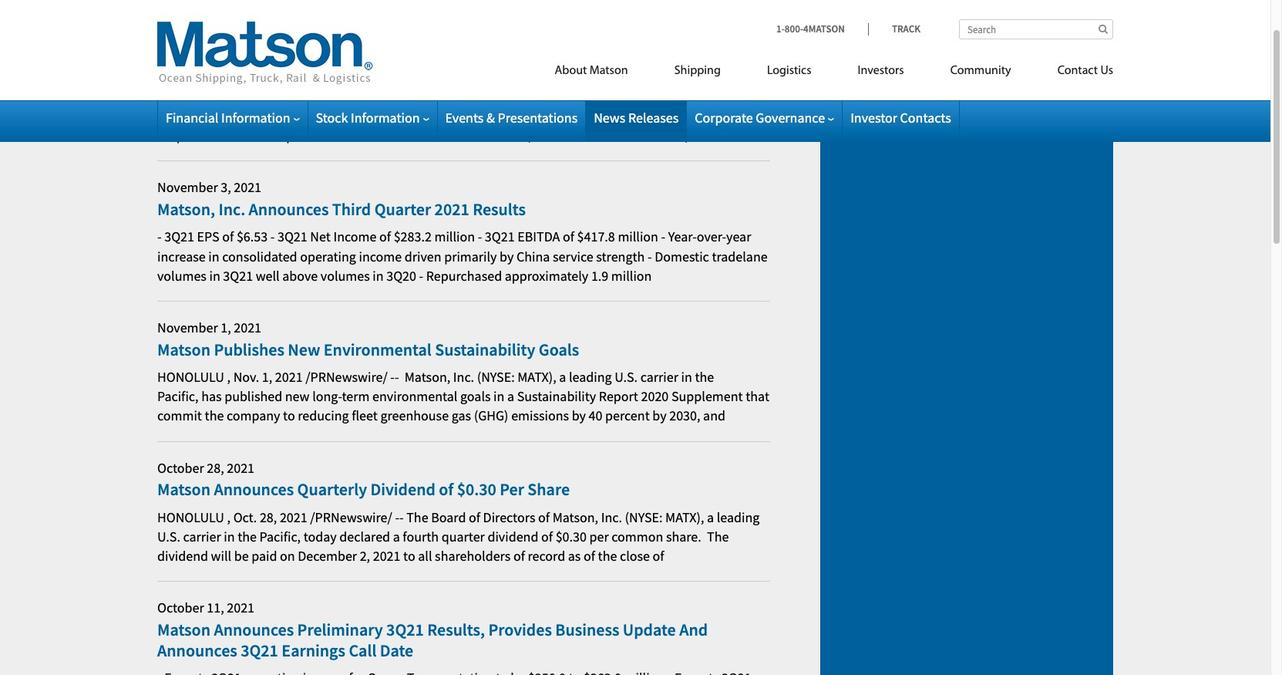 Task type: locate. For each thing, give the bounding box(es) containing it.
2 vertical spatial honolulu
[[157, 508, 224, 526]]

0 horizontal spatial that
[[667, 88, 691, 105]]

matson, inside november 3, 2021 matson, inc. announces third quarter 2021 results
[[157, 198, 215, 220]]

Search search field
[[960, 19, 1114, 39]]

1 honolulu from the top
[[157, 88, 224, 105]]

1 horizontal spatial (nyse:
[[625, 508, 663, 526]]

million up strength
[[618, 228, 659, 246]]

investment
[[358, 58, 441, 80], [325, 126, 390, 144]]

/prnewswire/ inside the honolulu , nov. 1, 2021 /prnewswire/ --  matson, inc. (nyse: matx), a leading u.s. carrier in the pacific, has published new long-term environmental goals in a sustainability report 2020 supplement that commit the company to reducing fleet greenhouse gas (ghg) emissions by 40 percent by 2030, and
[[306, 368, 388, 386]]

1 vertical spatial 1,
[[221, 319, 231, 336]]

1 horizontal spatial december
[[617, 126, 676, 144]]

conference up '&'
[[444, 58, 527, 80]]

0 vertical spatial 23,
[[221, 38, 238, 56]]

dividend down directors
[[488, 528, 539, 545]]

2 vertical spatial november
[[157, 319, 218, 336]]

1, inside november 1, 2021 matson publishes new environmental sustainability goals
[[221, 319, 231, 336]]

0 vertical spatial today
[[631, 88, 664, 105]]

matson
[[157, 58, 211, 80], [590, 65, 628, 77], [157, 338, 211, 360], [157, 479, 211, 500], [157, 619, 211, 640]]

/prnewswire/ up declared
[[310, 508, 393, 526]]

nov. up financial information link
[[233, 88, 259, 105]]

1 november from the top
[[157, 38, 218, 56]]

november 1, 2021 matson publishes new environmental sustainability goals
[[157, 319, 580, 360]]

board
[[431, 508, 466, 526]]

contact
[[1058, 65, 1099, 77]]

0 horizontal spatial 28,
[[207, 459, 224, 476]]

conference down officer,
[[393, 126, 459, 144]]

china
[[517, 247, 550, 265]]

goals
[[461, 387, 491, 405]]

None search field
[[960, 19, 1114, 39]]

0 vertical spatial investment
[[358, 58, 441, 80]]

2 horizontal spatial by
[[653, 407, 667, 425]]

0 vertical spatial dividend
[[488, 528, 539, 545]]

november left 3,
[[157, 178, 218, 196]]

investor faqs link
[[852, 16, 930, 34]]

announced
[[563, 88, 628, 105]]

and down supplement
[[704, 407, 726, 425]]

1 information from the left
[[221, 109, 290, 127]]

announces
[[249, 198, 329, 220], [214, 479, 294, 500], [214, 619, 294, 640], [157, 639, 237, 661]]

a left fourth
[[393, 528, 400, 545]]

matson, up officer,
[[412, 88, 458, 105]]

events & presentations
[[446, 109, 578, 127]]

0 vertical spatial (nyse:
[[484, 88, 522, 105]]

2 horizontal spatial to
[[404, 547, 416, 565]]

1, down company
[[679, 126, 689, 144]]

1 horizontal spatial on
[[599, 126, 614, 144]]

2 information from the left
[[351, 109, 420, 127]]

$283.2
[[394, 228, 432, 246]]

stephens up stock
[[287, 58, 354, 80]]

1 horizontal spatial 28,
[[260, 508, 277, 526]]

nov. for publishes
[[233, 368, 259, 386]]

0 vertical spatial investor
[[852, 16, 899, 34]]

$0.30 left per
[[457, 479, 497, 500]]

of down the 'announced'
[[600, 107, 612, 125]]

3 honolulu from the top
[[157, 508, 224, 526]]

1 vertical spatial october
[[157, 599, 204, 617]]

0 horizontal spatial 1,
[[221, 319, 231, 336]]

1 vertical spatial investment
[[325, 126, 390, 144]]

2 nov. from the top
[[233, 368, 259, 386]]

1 vertical spatial /prnewswire/
[[306, 368, 388, 386]]

0 vertical spatial stephens
[[287, 58, 354, 80]]

2 october from the top
[[157, 599, 204, 617]]

0 vertical spatial $0.30
[[457, 479, 497, 500]]

october down commit
[[157, 459, 204, 476]]

community
[[951, 65, 1012, 77]]

conference inside honolulu , nov. 23, 2021 /prnewswire/ --  matson, inc. (nyse: matx) announced today that joel wine , executive vice president and chief financial officer, will present an overview of the company and respond to questions at the stephens investment conference in nashville, tennessee on december 1,
[[393, 126, 459, 144]]

0 horizontal spatial on
[[280, 547, 295, 565]]

the down 'oct.'
[[238, 528, 257, 545]]

november for inc.
[[157, 178, 218, 196]]

0 vertical spatial november
[[157, 38, 218, 56]]

/prnewswire/ up term
[[306, 368, 388, 386]]

$0.30 up as
[[556, 528, 587, 545]]

matson publishes new environmental sustainability goals link
[[157, 338, 580, 360]]

nashville,
[[475, 126, 532, 144]]

by
[[500, 247, 514, 265], [572, 407, 586, 425], [653, 407, 667, 425]]

0 vertical spatial 1,
[[679, 126, 689, 144]]

investor
[[852, 16, 899, 34], [851, 109, 898, 127]]

of inside october 28, 2021 matson announces quarterly dividend of $0.30 per share
[[439, 479, 454, 500]]

2 vertical spatial /prnewswire/
[[310, 508, 393, 526]]

will inside honolulu , oct. 28, 2021 /prnewswire/ -- the board of directors of matson, inc. (nyse: matx), a leading u.s. carrier in the pacific, today declared a fourth quarter dividend of $0.30 per common share.  the dividend will be paid on december 2, 2021 to all shareholders of record as of the close of
[[211, 547, 232, 565]]

volumes down operating
[[321, 267, 370, 284]]

1 horizontal spatial volumes
[[321, 267, 370, 284]]

dividend
[[488, 528, 539, 545], [157, 547, 208, 565]]

to down 'executive'
[[157, 126, 169, 144]]

and inside the honolulu , nov. 1, 2021 /prnewswire/ --  matson, inc. (nyse: matx), a leading u.s. carrier in the pacific, has published new long-term environmental goals in a sustainability report 2020 supplement that commit the company to reducing fleet greenhouse gas (ghg) emissions by 40 percent by 2030, and
[[704, 407, 726, 425]]

nov. up published
[[233, 368, 259, 386]]

matson inside october 28, 2021 matson announces quarterly dividend of $0.30 per share
[[157, 479, 211, 500]]

1 horizontal spatial 23,
[[262, 88, 279, 105]]

news releases link
[[594, 109, 679, 127]]

1 horizontal spatial to
[[283, 407, 295, 425]]

0 vertical spatial to
[[157, 126, 169, 144]]

matson image
[[157, 22, 373, 85]]

honolulu up pacific, has
[[157, 368, 224, 386]]

on down the 'announced'
[[599, 126, 614, 144]]

information for financial information
[[221, 109, 290, 127]]

1 horizontal spatial financial
[[357, 107, 410, 125]]

honolulu up 'carrier'
[[157, 508, 224, 526]]

, inside the honolulu , nov. 1, 2021 /prnewswire/ --  matson, inc. (nyse: matx), a leading u.s. carrier in the pacific, has published new long-term environmental goals in a sustainability report 2020 supplement that commit the company to reducing fleet greenhouse gas (ghg) emissions by 40 percent by 2030, and
[[227, 368, 231, 386]]

about matson
[[555, 65, 628, 77]]

2 volumes from the left
[[321, 267, 370, 284]]

president
[[241, 107, 297, 125]]

of up the 'quarter'
[[469, 508, 481, 526]]

volumes
[[157, 267, 207, 284], [321, 267, 370, 284]]

october for matson announces preliminary 3q21 results, provides business update and announces 3q21 earnings call date
[[157, 599, 204, 617]]

1 vertical spatial (nyse:
[[625, 508, 663, 526]]

investor down investors link
[[851, 109, 898, 127]]

/prnewswire/
[[313, 88, 395, 105], [306, 368, 388, 386], [310, 508, 393, 526]]

2 vertical spatial to
[[404, 547, 416, 565]]

2030,
[[670, 407, 701, 425]]

3 november from the top
[[157, 319, 218, 336]]

honolulu , nov. 23, 2021 /prnewswire/ --  matson, inc. (nyse: matx) announced today that joel wine , executive vice president and chief financial officer, will present an overview of the company and respond to questions at the stephens investment conference in nashville, tennessee on december 1,
[[157, 88, 768, 144]]

/prnewswire/ inside honolulu , oct. 28, 2021 /prnewswire/ -- the board of directors of matson, inc. (nyse: matx), a leading u.s. carrier in the pacific, today declared a fourth quarter dividend of $0.30 per common share.  the dividend will be paid on december 2, 2021 to all shareholders of record as of the close of
[[310, 508, 393, 526]]

on
[[599, 126, 614, 144], [280, 547, 295, 565]]

1 vertical spatial that
[[746, 387, 770, 405]]

1 vertical spatial today
[[304, 528, 337, 545]]

2 vertical spatial 1,
[[262, 368, 273, 386]]

1 october from the top
[[157, 459, 204, 476]]

0 horizontal spatial 23,
[[221, 38, 238, 56]]

1-
[[777, 22, 785, 35]]

, up published
[[227, 368, 231, 386]]

, up 'vice'
[[227, 88, 231, 105]]

driven
[[405, 247, 442, 265]]

announces inside november 3, 2021 matson, inc. announces third quarter 2021 results
[[249, 198, 329, 220]]

investment down chief
[[325, 126, 390, 144]]

on inside honolulu , oct. 28, 2021 /prnewswire/ -- the board of directors of matson, inc. (nyse: matx), a leading u.s. carrier in the pacific, today declared a fourth quarter dividend of $0.30 per common share.  the dividend will be paid on december 2, 2021 to all shareholders of record as of the close of
[[280, 547, 295, 565]]

1 vertical spatial on
[[280, 547, 295, 565]]

sustainability
[[435, 338, 536, 360], [517, 387, 597, 405]]

0 vertical spatial sustainability
[[435, 338, 536, 360]]

published
[[225, 387, 282, 405]]

(nyse: up the common
[[625, 508, 663, 526]]

1 vertical spatial nov.
[[233, 368, 259, 386]]

wine
[[721, 88, 750, 105]]

to down "new"
[[283, 407, 295, 425]]

nov. inside the honolulu , nov. 1, 2021 /prnewswire/ --  matson, inc. (nyse: matx), a leading u.s. carrier in the pacific, has published new long-term environmental goals in a sustainability report 2020 supplement that commit the company to reducing fleet greenhouse gas (ghg) emissions by 40 percent by 2030, and
[[233, 368, 259, 386]]

matson inside november 23, 2021 matson to attend stephens investment conference
[[157, 58, 211, 80]]

28, up pacific,
[[260, 508, 277, 526]]

executive
[[157, 107, 212, 125]]

matson announces quarterly dividend of $0.30 per share link
[[157, 479, 570, 500]]

october left 11,
[[157, 599, 204, 617]]

28, inside october 28, 2021 matson announces quarterly dividend of $0.30 per share
[[207, 459, 224, 476]]

(nyse: up present
[[484, 88, 522, 105]]

november inside november 1, 2021 matson publishes new environmental sustainability goals
[[157, 319, 218, 336]]

0 vertical spatial on
[[599, 126, 614, 144]]

stephens down president
[[268, 126, 322, 144]]

0 vertical spatial december
[[617, 126, 676, 144]]

1 vertical spatial $0.30
[[556, 528, 587, 545]]

inc. up goals
[[453, 368, 475, 386]]

dividend down 'u.s.'
[[157, 547, 208, 565]]

1 nov. from the top
[[233, 88, 259, 105]]

inc. down 3,
[[219, 198, 245, 220]]

2 november from the top
[[157, 178, 218, 196]]

an
[[527, 107, 542, 125]]

goals
[[539, 338, 580, 360]]

the down the 'announced'
[[614, 107, 634, 125]]

3q21 down 'consolidated'
[[223, 267, 253, 284]]

rss
[[852, 45, 874, 63]]

october 11, 2021 matson announces preliminary 3q21 results, provides business update and announces 3q21 earnings call date
[[157, 599, 708, 661]]

stock information link
[[316, 109, 429, 127]]

1 vertical spatial 28,
[[260, 508, 277, 526]]

november up publishes
[[157, 319, 218, 336]]

matson, inside honolulu , nov. 23, 2021 /prnewswire/ --  matson, inc. (nyse: matx) announced today that joel wine , executive vice president and chief financial officer, will present an overview of the company and respond to questions at the stephens investment conference in nashville, tennessee on december 1,
[[412, 88, 458, 105]]

matson up pacific, has
[[157, 338, 211, 360]]

new
[[285, 387, 310, 405]]

1 horizontal spatial $0.30
[[556, 528, 587, 545]]

1 horizontal spatial 1,
[[262, 368, 273, 386]]

conference inside november 23, 2021 matson to attend stephens investment conference
[[444, 58, 527, 80]]

1, up published
[[262, 368, 273, 386]]

investment up stock information link
[[358, 58, 441, 80]]

/prnewswire/ up chief
[[313, 88, 395, 105]]

be
[[234, 547, 249, 565]]

inc. up events
[[460, 88, 481, 105]]

of up record
[[542, 528, 553, 545]]

to left all
[[404, 547, 416, 565]]

matson up 'u.s.'
[[157, 479, 211, 500]]

2021 inside october 28, 2021 matson announces quarterly dividend of $0.30 per share
[[227, 459, 255, 476]]

nov. inside honolulu , nov. 23, 2021 /prnewswire/ --  matson, inc. (nyse: matx) announced today that joel wine , executive vice president and chief financial officer, will present an overview of the company and respond to questions at the stephens investment conference in nashville, tennessee on december 1,
[[233, 88, 259, 105]]

fleet
[[352, 407, 378, 425]]

28, up 'carrier'
[[207, 459, 224, 476]]

inc. up per
[[601, 508, 623, 526]]

information for stock information
[[351, 109, 420, 127]]

honolulu for publishes
[[157, 368, 224, 386]]

1 vertical spatial will
[[211, 547, 232, 565]]

sustainability up the (nyse: matx),
[[435, 338, 536, 360]]

matson, up per
[[553, 508, 599, 526]]

0 horizontal spatial december
[[298, 547, 357, 565]]

1 vertical spatial 23,
[[262, 88, 279, 105]]

0 horizontal spatial $0.30
[[457, 479, 497, 500]]

honolulu inside honolulu , nov. 23, 2021 /prnewswire/ --  matson, inc. (nyse: matx) announced today that joel wine , executive vice president and chief financial officer, will present an overview of the company and respond to questions at the stephens investment conference in nashville, tennessee on december 1,
[[157, 88, 224, 105]]

1 vertical spatial december
[[298, 547, 357, 565]]

1 vertical spatial sustainability
[[517, 387, 597, 405]]

1 vertical spatial stephens
[[268, 126, 322, 144]]

0 vertical spatial will
[[457, 107, 477, 125]]

matson up the 'announced'
[[590, 65, 628, 77]]

2021
[[164, 6, 184, 19], [241, 38, 268, 56], [282, 88, 310, 105], [234, 178, 262, 196], [435, 198, 470, 220], [234, 319, 262, 336], [275, 368, 303, 386], [227, 459, 255, 476], [280, 508, 308, 526], [373, 547, 401, 565], [227, 599, 255, 617]]

0 horizontal spatial volumes
[[157, 267, 207, 284]]

, inside honolulu , oct. 28, 2021 /prnewswire/ -- the board of directors of matson, inc. (nyse: matx), a leading u.s. carrier in the pacific, today declared a fourth quarter dividend of $0.30 per common share.  the dividend will be paid on december 2, 2021 to all shareholders of record as of the close of
[[227, 508, 231, 526]]

1 vertical spatial investor
[[851, 109, 898, 127]]

of left record
[[514, 547, 525, 565]]

/prnewswire/ for dividend
[[310, 508, 393, 526]]

, left 'oct.'
[[227, 508, 231, 526]]

by left "china"
[[500, 247, 514, 265]]

-
[[398, 88, 402, 105], [402, 88, 406, 105], [157, 228, 162, 246], [271, 228, 275, 246], [478, 228, 482, 246], [662, 228, 666, 246], [648, 247, 652, 265], [419, 267, 424, 284], [391, 368, 395, 386], [395, 368, 399, 386], [395, 508, 400, 526], [400, 508, 404, 526]]

0 horizontal spatial will
[[211, 547, 232, 565]]

1 vertical spatial conference
[[393, 126, 459, 144]]

inc. inside november 3, 2021 matson, inc. announces third quarter 2021 results
[[219, 198, 245, 220]]

of right as
[[584, 547, 596, 565]]

1 vertical spatial honolulu
[[157, 368, 224, 386]]

will left be
[[211, 547, 232, 565]]

today right pacific,
[[304, 528, 337, 545]]

3q21 down results
[[485, 228, 515, 246]]

share
[[528, 479, 570, 500]]

november up to
[[157, 38, 218, 56]]

november for publishes
[[157, 319, 218, 336]]

respond
[[720, 107, 768, 125]]

0 vertical spatial october
[[157, 459, 204, 476]]

investor up 'rss feeds'
[[852, 16, 899, 34]]

matson inside november 1, 2021 matson publishes new environmental sustainability goals
[[157, 338, 211, 360]]

1 horizontal spatial will
[[457, 107, 477, 125]]

about matson link
[[532, 57, 652, 89]]

october inside october 28, 2021 matson announces quarterly dividend of $0.30 per share
[[157, 459, 204, 476]]

results
[[473, 198, 526, 220]]

matson, up eps
[[157, 198, 215, 220]]

0 vertical spatial nov.
[[233, 88, 259, 105]]

2 horizontal spatial 1,
[[679, 126, 689, 144]]

close
[[620, 547, 650, 565]]

3q21 up increase
[[164, 228, 194, 246]]

matson, up the environmental on the bottom
[[405, 368, 451, 386]]

to inside honolulu , nov. 23, 2021 /prnewswire/ --  matson, inc. (nyse: matx) announced today that joel wine , executive vice president and chief financial officer, will present an overview of the company and respond to questions at the stephens investment conference in nashville, tennessee on december 1,
[[157, 126, 169, 144]]

,
[[227, 88, 231, 105], [753, 88, 756, 105], [227, 368, 231, 386], [227, 508, 231, 526]]

the up supplement
[[695, 368, 715, 386]]

october inside october 11, 2021 matson announces preliminary 3q21 results, provides business update and announces 3q21 earnings call date
[[157, 599, 204, 617]]

of up board
[[439, 479, 454, 500]]

december left 2, on the bottom of page
[[298, 547, 357, 565]]

honolulu inside the honolulu , nov. 1, 2021 /prnewswire/ --  matson, inc. (nyse: matx), a leading u.s. carrier in the pacific, has published new long-term environmental goals in a sustainability report 2020 supplement that commit the company to reducing fleet greenhouse gas (ghg) emissions by 40 percent by 2030, and
[[157, 368, 224, 386]]

0 vertical spatial that
[[667, 88, 691, 105]]

financial information link
[[166, 109, 300, 127]]

financial information
[[166, 109, 290, 127]]

0 horizontal spatial dividend
[[157, 547, 208, 565]]

the down pacific, has
[[205, 407, 224, 425]]

23, up president
[[262, 88, 279, 105]]

0 horizontal spatial by
[[500, 247, 514, 265]]

1 horizontal spatial information
[[351, 109, 420, 127]]

sustainability inside the honolulu , nov. 1, 2021 /prnewswire/ --  matson, inc. (nyse: matx), a leading u.s. carrier in the pacific, has published new long-term environmental goals in a sustainability report 2020 supplement that commit the company to reducing fleet greenhouse gas (ghg) emissions by 40 percent by 2030, and
[[517, 387, 597, 405]]

/prnewswire/ for stephens
[[313, 88, 395, 105]]

company
[[227, 407, 280, 425]]

on inside honolulu , nov. 23, 2021 /prnewswire/ --  matson, inc. (nyse: matx) announced today that joel wine , executive vice president and chief financial officer, will present an overview of the company and respond to questions at the stephens investment conference in nashville, tennessee on december 1,
[[599, 126, 614, 144]]

0 horizontal spatial (nyse:
[[484, 88, 522, 105]]

november inside november 3, 2021 matson, inc. announces third quarter 2021 results
[[157, 178, 218, 196]]

will inside honolulu , nov. 23, 2021 /prnewswire/ --  matson, inc. (nyse: matx) announced today that joel wine , executive vice president and chief financial officer, will present an overview of the company and respond to questions at the stephens investment conference in nashville, tennessee on december 1,
[[457, 107, 477, 125]]

november inside november 23, 2021 matson to attend stephens investment conference
[[157, 38, 218, 56]]

23,
[[221, 38, 238, 56], [262, 88, 279, 105]]

2 honolulu from the top
[[157, 368, 224, 386]]

0 vertical spatial /prnewswire/
[[313, 88, 395, 105]]

stephens inside november 23, 2021 matson to attend stephens investment conference
[[287, 58, 354, 80]]

23, up to
[[221, 38, 238, 56]]

today up releases
[[631, 88, 664, 105]]

3,
[[221, 178, 231, 196]]

matson left to
[[157, 58, 211, 80]]

1 horizontal spatial today
[[631, 88, 664, 105]]

$0.30 inside october 28, 2021 matson announces quarterly dividend of $0.30 per share
[[457, 479, 497, 500]]

1 vertical spatial november
[[157, 178, 218, 196]]

of right eps
[[222, 228, 234, 246]]

term
[[342, 387, 370, 405]]

by down 2020
[[653, 407, 667, 425]]

1, up publishes
[[221, 319, 231, 336]]

0 horizontal spatial today
[[304, 528, 337, 545]]

that up company
[[667, 88, 691, 105]]

the
[[614, 107, 634, 125], [246, 126, 265, 144], [695, 368, 715, 386], [205, 407, 224, 425], [238, 528, 257, 545], [598, 547, 617, 565]]

today inside honolulu , nov. 23, 2021 /prnewswire/ --  matson, inc. (nyse: matx) announced today that joel wine , executive vice president and chief financial officer, will present an overview of the company and respond to questions at the stephens investment conference in nashville, tennessee on december 1,
[[631, 88, 664, 105]]

/prnewswire/ for environmental
[[306, 368, 388, 386]]

0 horizontal spatial to
[[157, 126, 169, 144]]

0 vertical spatial conference
[[444, 58, 527, 80]]

preliminary
[[297, 619, 383, 640]]

shipping link
[[652, 57, 744, 89]]

matson down 11,
[[157, 619, 211, 640]]

0 horizontal spatial information
[[221, 109, 290, 127]]

conference
[[444, 58, 527, 80], [393, 126, 459, 144]]

1 horizontal spatial dividend
[[488, 528, 539, 545]]

1 vertical spatial to
[[283, 407, 295, 425]]

will left '&'
[[457, 107, 477, 125]]

3q20
[[387, 267, 417, 284]]

1, inside the honolulu , nov. 1, 2021 /prnewswire/ --  matson, inc. (nyse: matx), a leading u.s. carrier in the pacific, has published new long-term environmental goals in a sustainability report 2020 supplement that commit the company to reducing fleet greenhouse gas (ghg) emissions by 40 percent by 2030, and
[[262, 368, 273, 386]]

matson inside october 11, 2021 matson announces preliminary 3q21 results, provides business update and announces 3q21 earnings call date
[[157, 619, 211, 640]]

2021 inside november 23, 2021 matson to attend stephens investment conference
[[241, 38, 268, 56]]

1 horizontal spatial that
[[746, 387, 770, 405]]

overview
[[545, 107, 597, 125]]

0 vertical spatial honolulu
[[157, 88, 224, 105]]

sustainability up emissions at the bottom
[[517, 387, 597, 405]]

a down goals
[[559, 368, 567, 386]]

events & presentations link
[[446, 109, 578, 127]]

december inside honolulu , nov. 23, 2021 /prnewswire/ --  matson, inc. (nyse: matx) announced today that joel wine , executive vice president and chief financial officer, will present an overview of the company and respond to questions at the stephens investment conference in nashville, tennessee on december 1,
[[617, 126, 676, 144]]

/prnewswire/ inside honolulu , nov. 23, 2021 /prnewswire/ --  matson, inc. (nyse: matx) announced today that joel wine , executive vice president and chief financial officer, will present an overview of the company and respond to questions at the stephens investment conference in nashville, tennessee on december 1,
[[313, 88, 395, 105]]

pacific, has
[[157, 387, 222, 405]]

matson inside top menu navigation
[[590, 65, 628, 77]]

honolulu inside honolulu , oct. 28, 2021 /prnewswire/ -- the board of directors of matson, inc. (nyse: matx), a leading u.s. carrier in the pacific, today declared a fourth quarter dividend of $0.30 per common share.  the dividend will be paid on december 2, 2021 to all shareholders of record as of the close of
[[157, 508, 224, 526]]

income
[[334, 228, 377, 246]]

that right supplement
[[746, 387, 770, 405]]

0 vertical spatial 28,
[[207, 459, 224, 476]]

honolulu up 'executive'
[[157, 88, 224, 105]]

chief
[[325, 107, 355, 125]]

by left 40
[[572, 407, 586, 425]]



Task type: describe. For each thing, give the bounding box(es) containing it.
oct.
[[233, 508, 257, 526]]

tradelane
[[712, 247, 768, 265]]

(ghg)
[[474, 407, 509, 425]]

quarter
[[442, 528, 485, 545]]

matson, inside honolulu , oct. 28, 2021 /prnewswire/ -- the board of directors of matson, inc. (nyse: matx), a leading u.s. carrier in the pacific, today declared a fourth quarter dividend of $0.30 per common share.  the dividend will be paid on december 2, 2021 to all shareholders of record as of the close of
[[553, 508, 599, 526]]

faqs
[[901, 16, 930, 34]]

about
[[555, 65, 587, 77]]

provides
[[489, 619, 552, 640]]

23, inside november 23, 2021 matson to attend stephens investment conference
[[221, 38, 238, 56]]

december inside honolulu , oct. 28, 2021 /prnewswire/ -- the board of directors of matson, inc. (nyse: matx), a leading u.s. carrier in the pacific, today declared a fourth quarter dividend of $0.30 per common share.  the dividend will be paid on december 2, 2021 to all shareholders of record as of the close of
[[298, 547, 357, 565]]

declared
[[340, 528, 390, 545]]

leading
[[717, 508, 760, 526]]

primarily
[[444, 247, 497, 265]]

40
[[589, 407, 603, 425]]

new
[[288, 338, 320, 360]]

honolulu , oct. 28, 2021 /prnewswire/ -- the board of directors of matson, inc. (nyse: matx), a leading u.s. carrier in the pacific, today declared a fourth quarter dividend of $0.30 per common share.  the dividend will be paid on december 2, 2021 to all shareholders of record as of the close of
[[157, 508, 760, 565]]

28, inside honolulu , oct. 28, 2021 /prnewswire/ -- the board of directors of matson, inc. (nyse: matx), a leading u.s. carrier in the pacific, today declared a fourth quarter dividend of $0.30 per common share.  the dividend will be paid on december 2, 2021 to all shareholders of record as of the close of
[[260, 508, 277, 526]]

news releases
[[594, 109, 679, 127]]

november for to
[[157, 38, 218, 56]]

$6.53
[[237, 228, 268, 246]]

1-800-4matson
[[777, 22, 845, 35]]

to inside the honolulu , nov. 1, 2021 /prnewswire/ --  matson, inc. (nyse: matx), a leading u.s. carrier in the pacific, has published new long-term environmental goals in a sustainability report 2020 supplement that commit the company to reducing fleet greenhouse gas (ghg) emissions by 40 percent by 2030, and
[[283, 407, 295, 425]]

(nyse: inside honolulu , oct. 28, 2021 /prnewswire/ -- the board of directors of matson, inc. (nyse: matx), a leading u.s. carrier in the pacific, today declared a fourth quarter dividend of $0.30 per common share.  the dividend will be paid on december 2, 2021 to all shareholders of record as of the close of
[[625, 508, 663, 526]]

corporate governance link
[[695, 109, 835, 127]]

over-
[[697, 228, 727, 246]]

(nyse: inside honolulu , nov. 23, 2021 /prnewswire/ --  matson, inc. (nyse: matx) announced today that joel wine , executive vice president and chief financial officer, will present an overview of the company and respond to questions at the stephens investment conference in nashville, tennessee on december 1,
[[484, 88, 522, 105]]

sustainability inside november 1, 2021 matson publishes new environmental sustainability goals
[[435, 338, 536, 360]]

to inside honolulu , oct. 28, 2021 /prnewswire/ -- the board of directors of matson, inc. (nyse: matx), a leading u.s. carrier in the pacific, today declared a fourth quarter dividend of $0.30 per common share.  the dividend will be paid on december 2, 2021 to all shareholders of record as of the close of
[[404, 547, 416, 565]]

2021 inside november 1, 2021 matson publishes new environmental sustainability goals
[[234, 319, 262, 336]]

today inside honolulu , oct. 28, 2021 /prnewswire/ -- the board of directors of matson, inc. (nyse: matx), a leading u.s. carrier in the pacific, today declared a fourth quarter dividend of $0.30 per common share.  the dividend will be paid on december 2, 2021 to all shareholders of record as of the close of
[[304, 528, 337, 545]]

repurchased
[[426, 267, 502, 284]]

business
[[556, 619, 620, 640]]

feeds
[[877, 45, 911, 63]]

operating
[[300, 247, 356, 265]]

october 28, 2021 matson announces quarterly dividend of $0.30 per share
[[157, 459, 570, 500]]

million up primarily at the top left of the page
[[435, 228, 475, 246]]

stock
[[316, 109, 348, 127]]

matson for matson announces quarterly dividend of $0.30 per share
[[157, 479, 211, 500]]

investor for investor contacts
[[851, 109, 898, 127]]

results,
[[428, 619, 485, 640]]

officer,
[[413, 107, 454, 125]]

third
[[332, 198, 371, 220]]

approximately
[[505, 267, 589, 284]]

present
[[480, 107, 524, 125]]

inc. inside honolulu , oct. 28, 2021 /prnewswire/ -- the board of directors of matson, inc. (nyse: matx), a leading u.s. carrier in the pacific, today declared a fourth quarter dividend of $0.30 per common share.  the dividend will be paid on december 2, 2021 to all shareholders of record as of the close of
[[601, 508, 623, 526]]

year-
[[669, 228, 697, 246]]

of up service
[[563, 228, 575, 246]]

the
[[707, 528, 729, 545]]

in inside honolulu , nov. 23, 2021 /prnewswire/ --  matson, inc. (nyse: matx) announced today that joel wine , executive vice president and chief financial officer, will present an overview of the company and respond to questions at the stephens investment conference in nashville, tennessee on december 1,
[[462, 126, 473, 144]]

matson to attend stephens investment conference link
[[157, 58, 527, 80]]

investor for investor faqs
[[852, 16, 899, 34]]

honolulu for announces
[[157, 508, 224, 526]]

1.9
[[592, 267, 609, 284]]

joel
[[694, 88, 718, 105]]

environmental
[[324, 338, 432, 360]]

investment inside november 23, 2021 matson to attend stephens investment conference
[[358, 58, 441, 80]]

0 horizontal spatial financial
[[166, 109, 219, 127]]

23, inside honolulu , nov. 23, 2021 /prnewswire/ --  matson, inc. (nyse: matx) announced today that joel wine , executive vice president and chief financial officer, will present an overview of the company and respond to questions at the stephens investment conference in nashville, tennessee on december 1,
[[262, 88, 279, 105]]

in inside honolulu , oct. 28, 2021 /prnewswire/ -- the board of directors of matson, inc. (nyse: matx), a leading u.s. carrier in the pacific, today declared a fourth quarter dividend of $0.30 per common share.  the dividend will be paid on december 2, 2021 to all shareholders of record as of the close of
[[224, 528, 235, 545]]

dividend
[[371, 479, 436, 500]]

by inside - 3q21 eps of $6.53 - 3q21 net income of $283.2 million - 3q21 ebitda of $417.8 million - year-over-year increase in consolidated operating income driven primarily by china service strength - domestic tradelane volumes in 3q21 well above volumes in 3q20 - repurchased approximately 1.9 million
[[500, 247, 514, 265]]

a up the on the right
[[707, 508, 714, 526]]

corporate governance
[[695, 109, 826, 127]]

3q21 left net
[[278, 228, 308, 246]]

(nyse: matx),
[[477, 368, 557, 386]]

reducing
[[298, 407, 349, 425]]

, for matson publishes new environmental sustainability goals
[[227, 368, 231, 386]]

per
[[500, 479, 525, 500]]

investment inside honolulu , nov. 23, 2021 /prnewswire/ --  matson, inc. (nyse: matx) announced today that joel wine , executive vice president and chief financial officer, will present an overview of the company and respond to questions at the stephens investment conference in nashville, tennessee on december 1,
[[325, 126, 390, 144]]

income
[[359, 247, 402, 265]]

announces inside october 28, 2021 matson announces quarterly dividend of $0.30 per share
[[214, 479, 294, 500]]

top menu navigation
[[486, 57, 1114, 89]]

of right close
[[653, 547, 665, 565]]

a down the (nyse: matx),
[[508, 387, 515, 405]]

quarter
[[375, 198, 431, 220]]

increase
[[157, 247, 206, 265]]

2021 inside honolulu , nov. 23, 2021 /prnewswire/ --  matson, inc. (nyse: matx) announced today that joel wine , executive vice president and chief financial officer, will present an overview of the company and respond to questions at the stephens investment conference in nashville, tennessee on december 1,
[[282, 88, 310, 105]]

corporate
[[695, 109, 754, 127]]

per
[[590, 528, 609, 545]]

stephens inside honolulu , nov. 23, 2021 /prnewswire/ --  matson, inc. (nyse: matx) announced today that joel wine , executive vice president and chief financial officer, will present an overview of the company and respond to questions at the stephens investment conference in nashville, tennessee on december 1,
[[268, 126, 322, 144]]

2021 inside the honolulu , nov. 1, 2021 /prnewswire/ --  matson, inc. (nyse: matx), a leading u.s. carrier in the pacific, has published new long-term environmental goals in a sustainability report 2020 supplement that commit the company to reducing fleet greenhouse gas (ghg) emissions by 40 percent by 2030, and
[[275, 368, 303, 386]]

matson for matson publishes new environmental sustainability goals
[[157, 338, 211, 360]]

investor faqs
[[852, 16, 930, 34]]

matson for matson to attend stephens investment conference
[[157, 58, 211, 80]]

attend
[[235, 58, 283, 80]]

$0.30 inside honolulu , oct. 28, 2021 /prnewswire/ -- the board of directors of matson, inc. (nyse: matx), a leading u.s. carrier in the pacific, today declared a fourth quarter dividend of $0.30 per common share.  the dividend will be paid on december 2, 2021 to all shareholders of record as of the close of
[[556, 528, 587, 545]]

1 vertical spatial dividend
[[157, 547, 208, 565]]

investor contacts link
[[851, 109, 952, 127]]

november 3, 2021 matson, inc. announces third quarter 2021 results
[[157, 178, 526, 220]]

financial inside honolulu , nov. 23, 2021 /prnewswire/ --  matson, inc. (nyse: matx) announced today that joel wine , executive vice president and chief financial officer, will present an overview of the company and respond to questions at the stephens investment conference in nashville, tennessee on december 1,
[[357, 107, 410, 125]]

search image
[[1099, 24, 1109, 34]]

earnings
[[282, 639, 346, 661]]

and down joel
[[695, 107, 717, 125]]

october for matson announces quarterly dividend of $0.30 per share
[[157, 459, 204, 476]]

honolulu for to
[[157, 88, 224, 105]]

emissions
[[512, 407, 569, 425]]

the right at
[[246, 126, 265, 144]]

honolulu , nov. 1, 2021 /prnewswire/ --  matson, inc. (nyse: matx), a leading u.s. carrier in the pacific, has published new long-term environmental goals in a sustainability report 2020 supplement that commit the company to reducing fleet greenhouse gas (ghg) emissions by 40 percent by 2030, and
[[157, 368, 770, 425]]

nov. for to
[[233, 88, 259, 105]]

well
[[256, 267, 280, 284]]

, for matson to attend stephens investment conference
[[227, 88, 231, 105]]

quarterly
[[297, 479, 367, 500]]

investors
[[858, 65, 905, 77]]

contact us link
[[1035, 57, 1114, 89]]

3q21 left earnings
[[241, 639, 278, 661]]

2020
[[642, 387, 669, 405]]

, right wine
[[753, 88, 756, 105]]

1, inside honolulu , nov. 23, 2021 /prnewswire/ --  matson, inc. (nyse: matx) announced today that joel wine , executive vice president and chief financial officer, will present an overview of the company and respond to questions at the stephens investment conference in nashville, tennessee on december 1,
[[679, 126, 689, 144]]

supplement
[[672, 387, 743, 405]]

inc. inside honolulu , nov. 23, 2021 /prnewswire/ --  matson, inc. (nyse: matx) announced today that joel wine , executive vice president and chief financial officer, will present an overview of the company and respond to questions at the stephens investment conference in nashville, tennessee on december 1,
[[460, 88, 481, 105]]

2021 inside october 11, 2021 matson announces preliminary 3q21 results, provides business update and announces 3q21 earnings call date
[[227, 599, 255, 617]]

$417.8
[[577, 228, 615, 246]]

1 volumes from the left
[[157, 267, 207, 284]]

that inside the honolulu , nov. 1, 2021 /prnewswire/ --  matson, inc. (nyse: matx), a leading u.s. carrier in the pacific, has published new long-term environmental goals in a sustainability report 2020 supplement that commit the company to reducing fleet greenhouse gas (ghg) emissions by 40 percent by 2030, and
[[746, 387, 770, 405]]

at
[[232, 126, 243, 144]]

of up income
[[380, 228, 391, 246]]

stock information
[[316, 109, 420, 127]]

paid
[[252, 547, 277, 565]]

3q21 right call
[[387, 619, 424, 640]]

track
[[893, 22, 921, 35]]

2021 inside 2021 link
[[164, 6, 184, 19]]

the down per
[[598, 547, 617, 565]]

contacts
[[901, 109, 952, 127]]

eps
[[197, 228, 220, 246]]

matson, inside the honolulu , nov. 1, 2021 /prnewswire/ --  matson, inc. (nyse: matx), a leading u.s. carrier in the pacific, has published new long-term environmental goals in a sustainability report 2020 supplement that commit the company to reducing fleet greenhouse gas (ghg) emissions by 40 percent by 2030, and
[[405, 368, 451, 386]]

track link
[[869, 22, 921, 35]]

questions
[[172, 126, 229, 144]]

vice
[[215, 107, 239, 125]]

rss feeds link
[[852, 45, 911, 63]]

million down strength
[[612, 267, 652, 284]]

matson for matson announces preliminary 3q21 results, provides business update and announces 3q21 earnings call date
[[157, 619, 211, 640]]

investors link
[[835, 57, 928, 89]]

fourth
[[403, 528, 439, 545]]

to
[[214, 58, 231, 80]]

, for matson announces quarterly dividend of $0.30 per share
[[227, 508, 231, 526]]

long-
[[313, 387, 342, 405]]

year
[[727, 228, 752, 246]]

- 3q21 eps of $6.53 - 3q21 net income of $283.2 million - 3q21 ebitda of $417.8 million - year-over-year increase in consolidated operating income driven primarily by china service strength - domestic tradelane volumes in 3q21 well above volumes in 3q20 - repurchased approximately 1.9 million
[[157, 228, 768, 284]]

rss feeds
[[852, 45, 911, 63]]

2021 link
[[157, 3, 273, 22]]

commit
[[157, 407, 202, 425]]

of inside honolulu , nov. 23, 2021 /prnewswire/ --  matson, inc. (nyse: matx) announced today that joel wine , executive vice president and chief financial officer, will present an overview of the company and respond to questions at the stephens investment conference in nashville, tennessee on december 1,
[[600, 107, 612, 125]]

consolidated
[[222, 247, 297, 265]]

and left chief
[[300, 107, 322, 125]]

directors
[[483, 508, 536, 526]]

common
[[612, 528, 664, 545]]

1 horizontal spatial by
[[572, 407, 586, 425]]

that inside honolulu , nov. 23, 2021 /prnewswire/ --  matson, inc. (nyse: matx) announced today that joel wine , executive vice president and chief financial officer, will present an overview of the company and respond to questions at the stephens investment conference in nashville, tennessee on december 1,
[[667, 88, 691, 105]]

inc. inside the honolulu , nov. 1, 2021 /prnewswire/ --  matson, inc. (nyse: matx), a leading u.s. carrier in the pacific, has published new long-term environmental goals in a sustainability report 2020 supplement that commit the company to reducing fleet greenhouse gas (ghg) emissions by 40 percent by 2030, and
[[453, 368, 475, 386]]

logistics link
[[744, 57, 835, 89]]

of down share
[[539, 508, 550, 526]]



Task type: vqa. For each thing, say whether or not it's contained in the screenshot.


